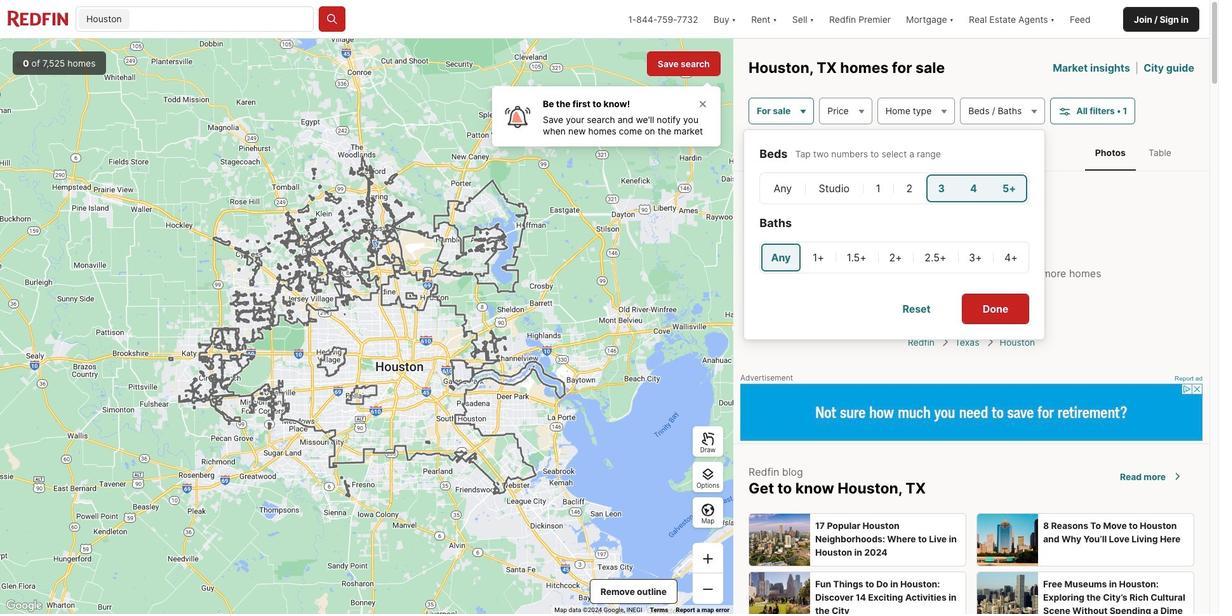 Task type: describe. For each thing, give the bounding box(es) containing it.
number of bedrooms row
[[760, 173, 1029, 204]]

google image
[[3, 598, 45, 615]]

17 popular houston neighborhoods: where to live in houston in 2024 image
[[749, 514, 810, 566]]

free museums in houston: exploring the city's rich cultural scene without spending a dime image
[[977, 573, 1038, 615]]

number of bathrooms row
[[760, 242, 1029, 274]]

toggle search results table view tab
[[1138, 137, 1182, 168]]



Task type: locate. For each thing, give the bounding box(es) containing it.
None search field
[[132, 7, 313, 32]]

menu
[[744, 129, 1045, 340]]

fun things to do in houston: discover 14 exciting activities in the city image
[[749, 573, 810, 615]]

submit search image
[[326, 13, 338, 25]]

toggle search results photos view tab
[[1085, 137, 1136, 168]]

tab list
[[1072, 134, 1194, 171]]

cell
[[761, 174, 804, 202], [807, 174, 862, 202], [864, 174, 892, 202], [895, 174, 924, 202], [927, 174, 958, 202], [958, 174, 990, 202], [990, 174, 1027, 202], [761, 244, 800, 272], [803, 244, 834, 272], [837, 244, 877, 272], [879, 244, 912, 272], [914, 244, 957, 272], [959, 244, 992, 272], [995, 244, 1028, 272]]

map region
[[0, 39, 733, 615]]

ad element
[[740, 384, 1203, 441]]

8 reasons to move to houston and why you'll love living here image
[[977, 514, 1038, 566]]



Task type: vqa. For each thing, say whether or not it's contained in the screenshot.
topmost 710K
no



